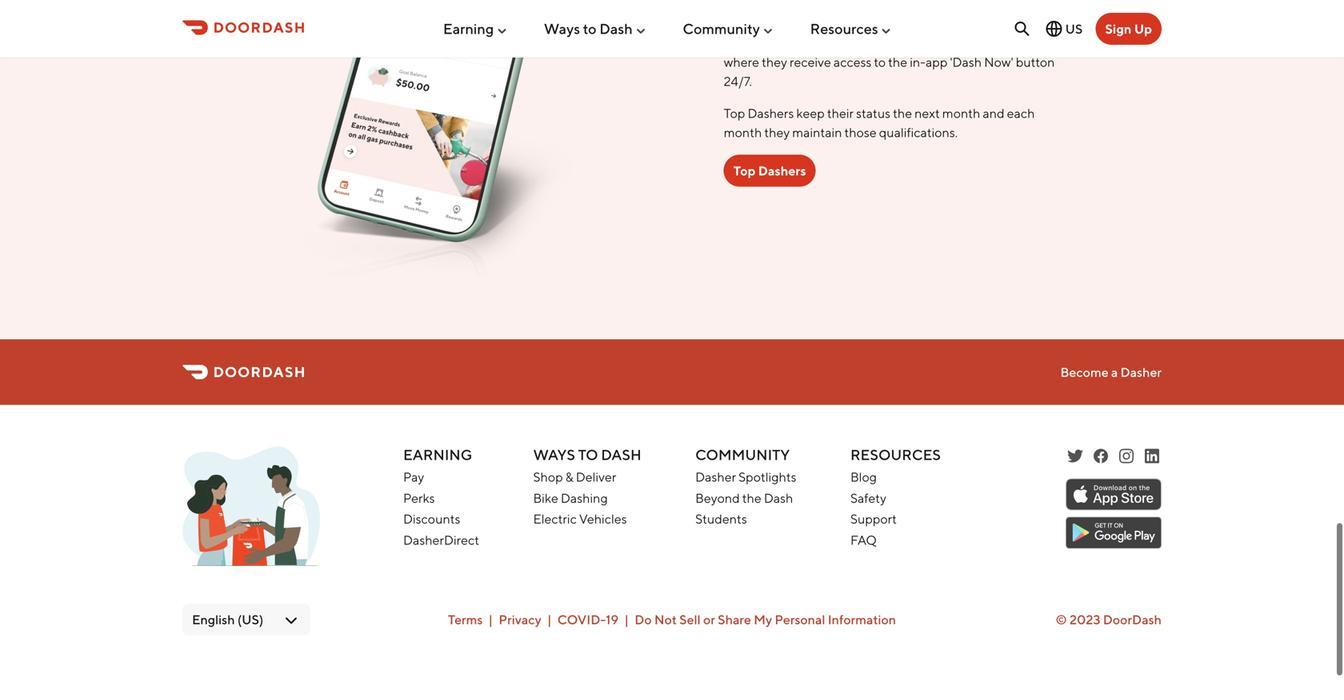 Task type: vqa. For each thing, say whether or not it's contained in the screenshot.
Personal
yes



Task type: locate. For each thing, give the bounding box(es) containing it.
24/7.
[[724, 75, 752, 90]]

1 vertical spatial top
[[724, 107, 745, 122]]

top inside top dashers keep their status the next month and each month they maintain those qualifications.
[[724, 107, 745, 122]]

ways for ways to dash
[[544, 20, 580, 37]]

0 vertical spatial top
[[931, 36, 952, 51]]

support link
[[850, 513, 897, 528]]

0 vertical spatial earning
[[443, 20, 494, 37]]

month left and
[[942, 107, 980, 122]]

1 vertical spatial community
[[695, 448, 790, 465]]

twitter link
[[1066, 448, 1085, 467]]

where
[[724, 56, 759, 71]]

the left next
[[893, 107, 912, 122]]

privacy link
[[499, 614, 542, 629]]

©
[[1056, 614, 1067, 629]]

earning for earning
[[443, 20, 494, 37]]

meet
[[956, 17, 986, 32]]

to inside ways to dash shop & deliver bike dashing electric vehicles
[[578, 448, 598, 465]]

dash for ways to dash
[[599, 20, 633, 37]]

receive
[[790, 56, 831, 71]]

become
[[1060, 366, 1109, 381]]

the right meet
[[989, 17, 1008, 32]]

dash inside ways to dash shop & deliver bike dashing electric vehicles
[[601, 448, 641, 465]]

beyond
[[695, 492, 740, 507]]

dash for ways to dash shop & deliver bike dashing electric vehicles
[[601, 448, 641, 465]]

spotlights
[[739, 471, 797, 486]]

dasher down meet
[[955, 36, 996, 51]]

community up where
[[683, 20, 760, 37]]

to for ways to dash shop & deliver bike dashing electric vehicles
[[578, 448, 598, 465]]

0 vertical spatial month
[[942, 107, 980, 122]]

ways to dash
[[544, 20, 633, 37]]

dx dasher direct app image
[[182, 0, 662, 296]]

0 vertical spatial dash
[[599, 20, 633, 37]]

ways inside ways to dash link
[[544, 20, 580, 37]]

1 horizontal spatial month
[[942, 107, 980, 122]]

2 vertical spatial to
[[578, 448, 598, 465]]

or
[[703, 614, 715, 629]]

1 vertical spatial ways
[[533, 448, 575, 465]]

1 vertical spatial resources
[[850, 448, 941, 465]]

dasher
[[955, 36, 996, 51], [1121, 366, 1162, 381], [695, 471, 736, 486]]

dashers left the keep
[[748, 107, 794, 122]]

become a dasher
[[1060, 366, 1162, 381]]

dashers down the maintain
[[758, 164, 806, 180]]

top for top dashers keep their status the next month and each month they maintain those qualifications.
[[724, 107, 745, 122]]

ways inside ways to dash shop & deliver bike dashing electric vehicles
[[533, 448, 575, 465]]

in-
[[910, 56, 926, 71]]

they inside top dashers keep their status the next month and each month they maintain those qualifications.
[[764, 126, 790, 141]]

facebook image
[[1091, 448, 1111, 467]]

2 vertical spatial dash
[[764, 492, 793, 507]]

resources up blog
[[850, 448, 941, 465]]

dashers inside on the first of every month, dashers who meet the qualifications are welcomed into the top dasher program, where they receive access to the in-app 'dash now' button 24/7.
[[881, 17, 927, 32]]

discounts link
[[403, 513, 460, 528]]

dashers for top dashers keep their status the next month and each month they maintain those qualifications.
[[748, 107, 794, 122]]

access
[[834, 56, 872, 71]]

safety
[[850, 492, 886, 507]]

earning for earning pay perks discounts dasherdirect
[[403, 448, 472, 465]]

pay
[[403, 471, 424, 486]]

dasher right a
[[1121, 366, 1162, 381]]

resources for resources blog safety support faq
[[850, 448, 941, 465]]

sign
[[1105, 21, 1132, 36]]

perks link
[[403, 492, 435, 507]]

dash
[[599, 20, 633, 37], [601, 448, 641, 465], [764, 492, 793, 507]]

the down into
[[888, 56, 907, 71]]

their
[[827, 107, 854, 122]]

earning pay perks discounts dasherdirect
[[403, 448, 479, 549]]

0 vertical spatial dasher
[[955, 36, 996, 51]]

2 vertical spatial dasher
[[695, 471, 736, 486]]

resources up access
[[810, 20, 878, 37]]

0 vertical spatial ways
[[544, 20, 580, 37]]

they up top dashers link
[[764, 126, 790, 141]]

they down qualifications
[[762, 56, 787, 71]]

1 vertical spatial dashers
[[748, 107, 794, 122]]

doordash for merchants image
[[182, 448, 320, 577]]

1 vertical spatial they
[[764, 126, 790, 141]]

my
[[754, 614, 772, 629]]

community up dasher spotlights link
[[695, 448, 790, 465]]

dasherdirect link
[[403, 534, 479, 549]]

the
[[744, 17, 764, 32], [989, 17, 1008, 32], [909, 36, 929, 51], [888, 56, 907, 71], [893, 107, 912, 122], [742, 492, 762, 507]]

of
[[790, 17, 802, 32]]

0 horizontal spatial month
[[724, 126, 762, 141]]

1 vertical spatial dash
[[601, 448, 641, 465]]

ways to dash link
[[544, 14, 647, 44]]

are
[[802, 36, 820, 51]]

to for ways to dash
[[583, 20, 597, 37]]

community inside the community dasher spotlights beyond the dash students
[[695, 448, 790, 465]]

month up top dashers link
[[724, 126, 762, 141]]

earning
[[443, 20, 494, 37], [403, 448, 472, 465]]

top for top dashers
[[733, 164, 756, 180]]

qualifications.
[[879, 126, 958, 141]]

ways
[[544, 20, 580, 37], [533, 448, 575, 465]]

0 vertical spatial they
[[762, 56, 787, 71]]

the inside top dashers keep their status the next month and each month they maintain those qualifications.
[[893, 107, 912, 122]]

electric vehicles link
[[533, 513, 627, 528]]

0 vertical spatial dashers
[[881, 17, 927, 32]]

perks
[[403, 492, 435, 507]]

support
[[850, 513, 897, 528]]

the down dasher spotlights link
[[742, 492, 762, 507]]

0 vertical spatial to
[[583, 20, 597, 37]]

2 vertical spatial top
[[733, 164, 756, 180]]

19
[[606, 614, 619, 629]]

dashing
[[561, 492, 608, 507]]

0 horizontal spatial dasher
[[695, 471, 736, 486]]

dashers up into
[[881, 17, 927, 32]]

1 vertical spatial to
[[874, 56, 886, 71]]

share
[[718, 614, 751, 629]]

1 vertical spatial dasher
[[1121, 366, 1162, 381]]

top
[[931, 36, 952, 51], [724, 107, 745, 122], [733, 164, 756, 180]]

0 vertical spatial resources
[[810, 20, 878, 37]]

blog
[[850, 471, 877, 486]]

linkedin image
[[1143, 448, 1162, 467]]

resources blog safety support faq
[[850, 448, 941, 549]]

month,
[[838, 17, 879, 32]]

become a dasher link
[[1060, 366, 1162, 381]]

1 horizontal spatial dasher
[[955, 36, 996, 51]]

resources
[[810, 20, 878, 37], [850, 448, 941, 465]]

qualifications
[[724, 36, 800, 51]]

each
[[1007, 107, 1035, 122]]

covid-19 link
[[558, 614, 619, 629]]

1 vertical spatial earning
[[403, 448, 472, 465]]

2 vertical spatial dashers
[[758, 164, 806, 180]]

sell
[[679, 614, 701, 629]]

2023
[[1070, 614, 1101, 629]]

month
[[942, 107, 980, 122], [724, 126, 762, 141]]

0 vertical spatial community
[[683, 20, 760, 37]]

pay link
[[403, 471, 424, 486]]

every
[[804, 17, 835, 32]]

globe line image
[[1045, 19, 1064, 38]]

dasher up beyond
[[695, 471, 736, 486]]

dashers inside top dashers keep their status the next month and each month they maintain those qualifications.
[[748, 107, 794, 122]]

status
[[856, 107, 891, 122]]

dasher spotlights link
[[695, 471, 797, 486]]

earning inside earning pay perks discounts dasherdirect
[[403, 448, 472, 465]]

community dasher spotlights beyond the dash students
[[695, 448, 797, 528]]

community
[[683, 20, 760, 37], [695, 448, 790, 465]]

those
[[845, 126, 877, 141]]

sign up
[[1105, 21, 1152, 36]]



Task type: describe. For each thing, give the bounding box(es) containing it.
top dashers keep their status the next month and each month they maintain those qualifications.
[[724, 107, 1035, 141]]

facebook link
[[1091, 448, 1111, 467]]

bike dashing link
[[533, 492, 608, 507]]

community for community dasher spotlights beyond the dash students
[[695, 448, 790, 465]]

bike
[[533, 492, 558, 507]]

and
[[983, 107, 1005, 122]]

into
[[885, 36, 907, 51]]

electric
[[533, 513, 577, 528]]

dasherdirect
[[403, 534, 479, 549]]

instagram link
[[1117, 448, 1136, 467]]

&
[[565, 471, 573, 486]]

first
[[766, 17, 788, 32]]

to inside on the first of every month, dashers who meet the qualifications are welcomed into the top dasher program, where they receive access to the in-app 'dash now' button 24/7.
[[874, 56, 886, 71]]

faq link
[[850, 534, 877, 549]]

top inside on the first of every month, dashers who meet the qualifications are welcomed into the top dasher program, where they receive access to the in-app 'dash now' button 24/7.
[[931, 36, 952, 51]]

app store image
[[1066, 480, 1162, 512]]

do not sell or share my personal information
[[635, 614, 896, 629]]

earning link
[[443, 14, 508, 44]]

dash inside the community dasher spotlights beyond the dash students
[[764, 492, 793, 507]]

shop
[[533, 471, 563, 486]]

welcomed
[[823, 36, 882, 51]]

button
[[1016, 56, 1055, 71]]

'dash
[[950, 56, 982, 71]]

community link
[[683, 14, 774, 44]]

now'
[[984, 56, 1013, 71]]

app
[[926, 56, 948, 71]]

beyond the dash link
[[695, 492, 793, 507]]

up
[[1134, 21, 1152, 36]]

dasher inside on the first of every month, dashers who meet the qualifications are welcomed into the top dasher program, where they receive access to the in-app 'dash now' button 24/7.
[[955, 36, 996, 51]]

the up qualifications
[[744, 17, 764, 32]]

program,
[[998, 36, 1051, 51]]

doordash
[[1103, 614, 1162, 629]]

covid-19
[[558, 614, 619, 629]]

vehicles
[[579, 513, 627, 528]]

keep
[[796, 107, 825, 122]]

terms
[[448, 614, 483, 629]]

on the first of every month, dashers who meet the qualifications are welcomed into the top dasher program, where they receive access to the in-app 'dash now' button 24/7.
[[724, 17, 1055, 90]]

1 vertical spatial month
[[724, 126, 762, 141]]

on
[[724, 17, 742, 32]]

google play image
[[1066, 519, 1162, 551]]

resources for resources
[[810, 20, 878, 37]]

they inside on the first of every month, dashers who meet the qualifications are welcomed into the top dasher program, where they receive access to the in-app 'dash now' button 24/7.
[[762, 56, 787, 71]]

students
[[695, 513, 747, 528]]

twitter image
[[1066, 448, 1085, 467]]

instagram image
[[1117, 448, 1136, 467]]

maintain
[[792, 126, 842, 141]]

ways for ways to dash shop & deliver bike dashing electric vehicles
[[533, 448, 575, 465]]

do
[[635, 614, 652, 629]]

deliver
[[576, 471, 616, 486]]

terms link
[[448, 614, 483, 629]]

a
[[1111, 366, 1118, 381]]

who
[[930, 17, 954, 32]]

the up in-
[[909, 36, 929, 51]]

blog link
[[850, 471, 877, 486]]

sign up button
[[1096, 13, 1162, 45]]

the inside the community dasher spotlights beyond the dash students
[[742, 492, 762, 507]]

discounts
[[403, 513, 460, 528]]

faq
[[850, 534, 877, 549]]

top dashers link
[[724, 156, 816, 188]]

linkedin link
[[1143, 448, 1162, 467]]

not
[[654, 614, 677, 629]]

community for community
[[683, 20, 760, 37]]

covid-
[[558, 614, 606, 629]]

safety link
[[850, 492, 886, 507]]

shop & deliver link
[[533, 471, 616, 486]]

information
[[828, 614, 896, 629]]

students link
[[695, 513, 747, 528]]

us
[[1065, 21, 1083, 36]]

resources link
[[810, 14, 893, 44]]

dasher inside the community dasher spotlights beyond the dash students
[[695, 471, 736, 486]]

© 2023 doordash
[[1056, 614, 1162, 629]]

doordash link
[[1103, 614, 1162, 629]]

dashers for top dashers
[[758, 164, 806, 180]]

2 horizontal spatial dasher
[[1121, 366, 1162, 381]]

ways to dash shop & deliver bike dashing electric vehicles
[[533, 448, 641, 528]]

privacy
[[499, 614, 542, 629]]

personal
[[775, 614, 825, 629]]



